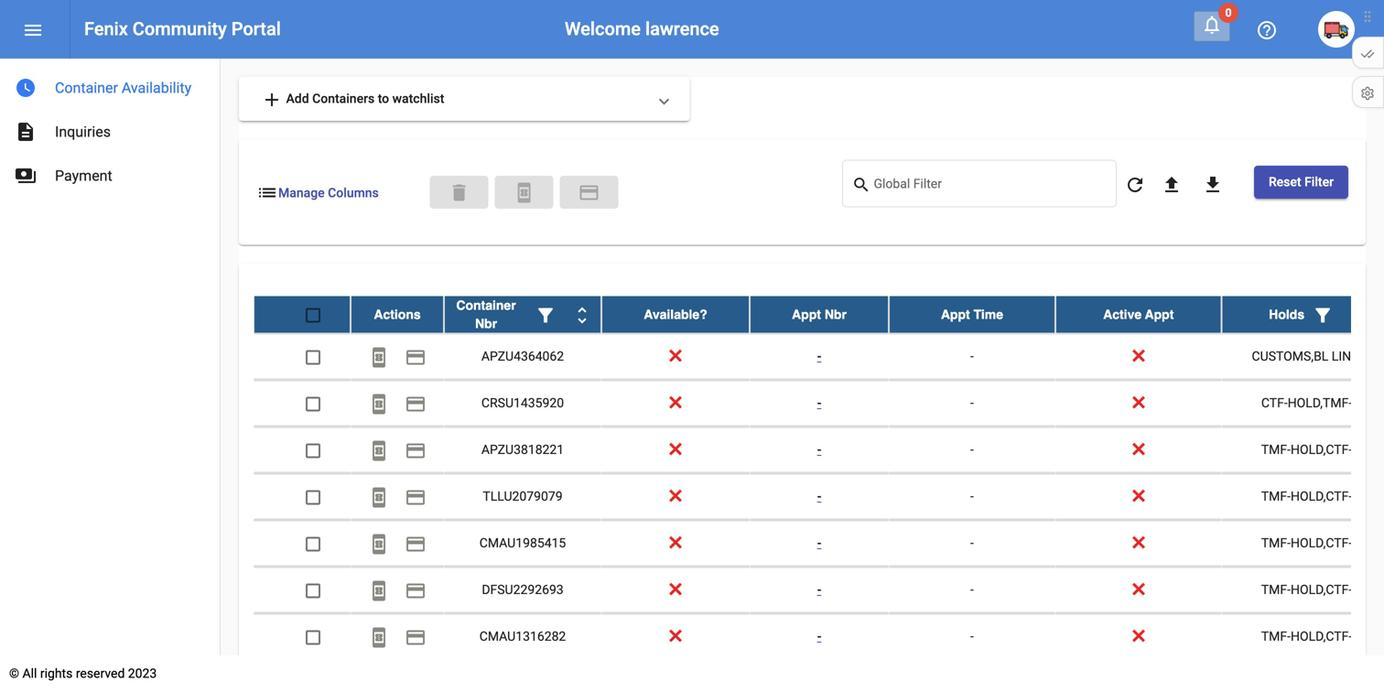 Task type: locate. For each thing, give the bounding box(es) containing it.
tmf-hold,ctf-hold
[[1262, 442, 1385, 458], [1262, 489, 1385, 504], [1262, 536, 1385, 551], [1262, 583, 1385, 598], [1262, 629, 1385, 644]]

filter_alt up apzu4364062
[[535, 304, 557, 326]]

book_online button
[[495, 176, 554, 209], [361, 339, 398, 375], [361, 385, 398, 422], [361, 432, 398, 469], [361, 479, 398, 515], [361, 525, 398, 562], [361, 572, 398, 609], [361, 619, 398, 655]]

no color image containing refresh
[[1125, 174, 1147, 196]]

rights
[[40, 666, 73, 681]]

time
[[974, 307, 1004, 322]]

no color image containing notifications_none
[[1202, 14, 1224, 36]]

tmf- for dfsu2292693
[[1262, 583, 1292, 598]]

hold
[[1353, 396, 1385, 411], [1353, 442, 1385, 458], [1353, 489, 1385, 504], [1353, 536, 1385, 551], [1353, 583, 1385, 598], [1353, 629, 1385, 644]]

1 horizontal spatial appt
[[941, 307, 971, 322]]

hol
[[1363, 349, 1385, 364]]

no color image for book_online button for crsu1435920
[[368, 393, 390, 415]]

hold,ctf- for tllu2079079
[[1292, 489, 1353, 504]]

Global Watchlist Filter field
[[874, 180, 1108, 194]]

3 hold from the top
[[1353, 489, 1385, 504]]

1 hold,ctf- from the top
[[1292, 442, 1353, 458]]

apzu4364062
[[482, 349, 564, 364]]

book_online button for cmau1316282
[[361, 619, 398, 655]]

5 - link from the top
[[818, 536, 822, 551]]

hold,ctf- for cmau1316282
[[1292, 629, 1353, 644]]

nbr for container nbr
[[475, 317, 497, 331]]

❌
[[670, 349, 682, 364], [1133, 349, 1146, 364], [670, 396, 682, 411], [1133, 396, 1146, 411], [670, 442, 682, 458], [1133, 442, 1146, 458], [670, 489, 682, 504], [1133, 489, 1146, 504], [670, 536, 682, 551], [1133, 536, 1146, 551], [670, 583, 682, 598], [1133, 583, 1146, 598], [670, 629, 682, 644], [1133, 629, 1146, 644]]

0 horizontal spatial unfold_more button
[[564, 296, 601, 333]]

file_upload button
[[1154, 166, 1191, 202]]

file_upload
[[1161, 174, 1183, 196]]

no color image inside notifications_none 'popup button'
[[1202, 14, 1224, 36]]

- link
[[818, 349, 822, 364], [818, 396, 822, 411], [818, 442, 822, 458], [818, 489, 822, 504], [818, 536, 822, 551], [818, 583, 822, 598], [818, 629, 822, 644]]

customs,bl
[[1253, 349, 1329, 364]]

- link for cmau1316282
[[818, 629, 822, 644]]

nbr inside column header
[[825, 307, 847, 322]]

0 horizontal spatial appt
[[792, 307, 822, 322]]

6 - link from the top
[[818, 583, 822, 598]]

unfold_more
[[572, 304, 594, 326], [1349, 304, 1371, 326]]

4 hold,ctf- from the top
[[1292, 583, 1353, 598]]

grid
[[254, 296, 1385, 692]]

list
[[256, 182, 278, 204]]

1 - link from the top
[[818, 349, 822, 364]]

column header up apzu4364062
[[444, 296, 602, 333]]

file_download
[[1203, 174, 1225, 196]]

payment button for cmau1985415
[[398, 525, 434, 562]]

1 filter_alt from the left
[[535, 304, 557, 326]]

inquiries
[[55, 123, 111, 141]]

no color image inside file_upload button
[[1161, 174, 1183, 196]]

container up apzu4364062
[[456, 298, 516, 313]]

3 hold,ctf- from the top
[[1292, 536, 1353, 551]]

filter_alt button for container nbr
[[528, 296, 564, 333]]

no color image for payment button corresponding to apzu4364062
[[405, 347, 427, 369]]

5 tmf-hold,ctf-hold from the top
[[1262, 629, 1385, 644]]

menu button
[[15, 11, 51, 48]]

container availability
[[55, 79, 192, 97]]

book_online for tllu2079079
[[368, 487, 390, 509]]

2 row from the top
[[254, 334, 1385, 381]]

1 horizontal spatial unfold_more
[[1349, 304, 1371, 326]]

2 unfold_more from the left
[[1349, 304, 1371, 326]]

1 horizontal spatial unfold_more button
[[1342, 296, 1379, 333]]

1 filter_alt button from the left
[[528, 296, 564, 333]]

3 appt from the left
[[1146, 307, 1175, 322]]

no color image for book_online button related to cmau1985415
[[368, 533, 390, 555]]

navigation containing watch_later
[[0, 59, 220, 198]]

4 tmf-hold,ctf-hold from the top
[[1262, 583, 1385, 598]]

hold for apzu3818221
[[1353, 442, 1385, 458]]

no color image containing search
[[852, 174, 874, 196]]

crsu1435920
[[482, 396, 564, 411]]

unfold_more button for container nbr
[[564, 296, 601, 333]]

no color image inside filter_alt "popup button"
[[535, 304, 557, 326]]

fenix community portal
[[84, 18, 281, 40]]

appt for appt nbr
[[792, 307, 822, 322]]

hold for dfsu2292693
[[1353, 583, 1385, 598]]

payment
[[578, 182, 600, 204], [405, 347, 427, 369], [405, 393, 427, 415], [405, 440, 427, 462], [405, 487, 427, 509], [405, 533, 427, 555], [405, 580, 427, 602], [405, 627, 427, 649]]

0 horizontal spatial nbr
[[475, 317, 497, 331]]

book_online button for dfsu2292693
[[361, 572, 398, 609]]

unfold_more button
[[564, 296, 601, 333], [1342, 296, 1379, 333]]

filter_alt right holds
[[1313, 304, 1335, 326]]

customs,bl line hol
[[1253, 349, 1385, 364]]

1 tmf-hold,ctf-hold from the top
[[1262, 442, 1385, 458]]

no color image inside refresh button
[[1125, 174, 1147, 196]]

unfold_more button up hol
[[1342, 296, 1379, 333]]

payment button for crsu1435920
[[398, 385, 434, 422]]

0 horizontal spatial column header
[[444, 296, 602, 333]]

filter_alt
[[535, 304, 557, 326], [1313, 304, 1335, 326]]

no color image for payment button corresponding to tllu2079079
[[405, 487, 427, 509]]

book_online for crsu1435920
[[368, 393, 390, 415]]

no color image containing help_outline
[[1257, 19, 1279, 41]]

2 unfold_more button from the left
[[1342, 296, 1379, 333]]

notifications_none button
[[1194, 11, 1231, 42]]

6 hold from the top
[[1353, 629, 1385, 644]]

cmau1985415
[[480, 536, 566, 551]]

- link for apzu3818221
[[818, 442, 822, 458]]

column header
[[444, 296, 602, 333], [1223, 296, 1385, 333]]

2 column header from the left
[[1223, 296, 1385, 333]]

community
[[133, 18, 227, 40]]

4 tmf- from the top
[[1262, 583, 1292, 598]]

no color image containing menu
[[22, 19, 44, 41]]

1 horizontal spatial filter_alt button
[[1305, 296, 1342, 333]]

hold,ctf-
[[1292, 442, 1353, 458], [1292, 489, 1353, 504], [1292, 536, 1353, 551], [1292, 583, 1353, 598], [1292, 629, 1353, 644]]

no color image inside unfold_more button
[[572, 304, 594, 326]]

3 tmf- from the top
[[1262, 536, 1292, 551]]

-
[[818, 349, 822, 364], [971, 349, 974, 364], [818, 396, 822, 411], [971, 396, 974, 411], [818, 442, 822, 458], [971, 442, 974, 458], [818, 489, 822, 504], [971, 489, 974, 504], [818, 536, 822, 551], [971, 536, 974, 551], [818, 583, 822, 598], [971, 583, 974, 598], [818, 629, 822, 644], [971, 629, 974, 644]]

8 row from the top
[[254, 614, 1385, 661]]

no color image
[[261, 89, 283, 111], [15, 165, 37, 187], [1203, 174, 1225, 196], [256, 182, 278, 204], [578, 182, 600, 204], [1313, 304, 1335, 326], [1349, 304, 1371, 326], [368, 347, 390, 369], [368, 440, 390, 462], [405, 440, 427, 462], [405, 533, 427, 555], [368, 580, 390, 602], [405, 580, 427, 602], [405, 627, 427, 649]]

holds
[[1270, 307, 1305, 322]]

no color image for notifications_none 'popup button'
[[1202, 14, 1224, 36]]

4 - link from the top
[[818, 489, 822, 504]]

0 horizontal spatial filter_alt
[[535, 304, 557, 326]]

no color image containing file_upload
[[1161, 174, 1183, 196]]

2 tmf-hold,ctf-hold from the top
[[1262, 489, 1385, 504]]

1 tmf- from the top
[[1262, 442, 1292, 458]]

tmf- for cmau1985415
[[1262, 536, 1292, 551]]

7 - link from the top
[[818, 629, 822, 644]]

no color image inside menu button
[[22, 19, 44, 41]]

tmf- for tllu2079079
[[1262, 489, 1292, 504]]

container
[[55, 79, 118, 97], [456, 298, 516, 313]]

book_online for cmau1316282
[[368, 627, 390, 649]]

5 hold from the top
[[1353, 583, 1385, 598]]

0 horizontal spatial unfold_more
[[572, 304, 594, 326]]

book_online for cmau1985415
[[368, 533, 390, 555]]

hold,ctf- for cmau1985415
[[1292, 536, 1353, 551]]

no color image for filter_alt "popup button" associated with container nbr
[[535, 304, 557, 326]]

container up inquiries
[[55, 79, 118, 97]]

description
[[15, 121, 37, 143]]

no color image containing description
[[15, 121, 37, 143]]

filter_alt button up apzu4364062
[[528, 296, 564, 333]]

refresh button
[[1117, 166, 1154, 202]]

- link for crsu1435920
[[818, 396, 822, 411]]

1 vertical spatial container
[[456, 298, 516, 313]]

no color image for file_upload button
[[1161, 174, 1183, 196]]

- link for cmau1985415
[[818, 536, 822, 551]]

5 tmf- from the top
[[1262, 629, 1292, 644]]

row
[[254, 296, 1385, 334], [254, 334, 1385, 381], [254, 381, 1385, 427], [254, 427, 1385, 474], [254, 474, 1385, 521], [254, 521, 1385, 568], [254, 568, 1385, 614], [254, 614, 1385, 661]]

©
[[9, 666, 19, 681]]

payment button
[[560, 176, 619, 209], [398, 339, 434, 375], [398, 385, 434, 422], [398, 432, 434, 469], [398, 479, 434, 515], [398, 525, 434, 562], [398, 572, 434, 609], [398, 619, 434, 655]]

- link for apzu4364062
[[818, 349, 822, 364]]

nbr
[[825, 307, 847, 322], [475, 317, 497, 331]]

book_online button for apzu3818221
[[361, 432, 398, 469]]

1 unfold_more button from the left
[[564, 296, 601, 333]]

payments
[[15, 165, 37, 187]]

2 appt from the left
[[941, 307, 971, 322]]

container nbr
[[456, 298, 516, 331]]

navigation
[[0, 59, 220, 198]]

nbr inside container nbr
[[475, 317, 497, 331]]

reset filter
[[1269, 174, 1335, 190]]

4 hold from the top
[[1353, 536, 1385, 551]]

reserved
[[76, 666, 125, 681]]

book_online
[[513, 182, 535, 204], [368, 347, 390, 369], [368, 393, 390, 415], [368, 440, 390, 462], [368, 487, 390, 509], [368, 533, 390, 555], [368, 580, 390, 602], [368, 627, 390, 649]]

available? column header
[[602, 296, 750, 333]]

0 vertical spatial container
[[55, 79, 118, 97]]

refresh
[[1125, 174, 1147, 196]]

actions column header
[[351, 296, 444, 333]]

1 unfold_more from the left
[[572, 304, 594, 326]]

tmf-hold,ctf-hold for cmau1316282
[[1262, 629, 1385, 644]]

payment for apzu3818221
[[405, 440, 427, 462]]

2 hold from the top
[[1353, 442, 1385, 458]]

book_online button for tllu2079079
[[361, 479, 398, 515]]

appt nbr
[[792, 307, 847, 322]]

payment button for dfsu2292693
[[398, 572, 434, 609]]

2 tmf- from the top
[[1262, 489, 1292, 504]]

no color image inside help_outline "popup button"
[[1257, 19, 1279, 41]]

line
[[1333, 349, 1359, 364]]

no color image containing file_download
[[1203, 174, 1225, 196]]

unfold_more button up apzu4364062
[[564, 296, 601, 333]]

appt
[[792, 307, 822, 322], [941, 307, 971, 322], [1146, 307, 1175, 322]]

1 horizontal spatial column header
[[1223, 296, 1385, 333]]

0 horizontal spatial filter_alt button
[[528, 296, 564, 333]]

column header up "customs,bl"
[[1223, 296, 1385, 333]]

filter_alt button up the customs,bl line hol at bottom
[[1305, 296, 1342, 333]]

to
[[378, 91, 389, 106]]

hold for cmau1316282
[[1353, 629, 1385, 644]]

- link for dfsu2292693
[[818, 583, 822, 598]]

2 hold,ctf- from the top
[[1292, 489, 1353, 504]]

unfold_more for container nbr
[[572, 304, 594, 326]]

4 row from the top
[[254, 427, 1385, 474]]

book_online button for cmau1985415
[[361, 525, 398, 562]]

no color image containing filter_alt
[[535, 304, 557, 326]]

file_download button
[[1195, 166, 1232, 202]]

appt time
[[941, 307, 1004, 322]]

unfold_more for holds
[[1349, 304, 1371, 326]]

payment button for tllu2079079
[[398, 479, 434, 515]]

menu
[[22, 19, 44, 41]]

lawrence
[[646, 18, 720, 40]]

tmf-hold,ctf-hold for dfsu2292693
[[1262, 583, 1385, 598]]

5 hold,ctf- from the top
[[1292, 629, 1353, 644]]

tmf-
[[1262, 442, 1292, 458], [1262, 489, 1292, 504], [1262, 536, 1292, 551], [1262, 583, 1292, 598], [1262, 629, 1292, 644]]

3 - link from the top
[[818, 442, 822, 458]]

1 horizontal spatial filter_alt
[[1313, 304, 1335, 326]]

2 horizontal spatial appt
[[1146, 307, 1175, 322]]

payment for dfsu2292693
[[405, 580, 427, 602]]

notifications_none
[[1202, 14, 1224, 36]]

unfold_more button for holds
[[1342, 296, 1379, 333]]

2 filter_alt button from the left
[[1305, 296, 1342, 333]]

tmf- for cmau1316282
[[1262, 629, 1292, 644]]

filter_alt button for holds
[[1305, 296, 1342, 333]]

1 appt from the left
[[792, 307, 822, 322]]

3 tmf-hold,ctf-hold from the top
[[1262, 536, 1385, 551]]

no color image for book_online button for cmau1316282
[[368, 627, 390, 649]]

no color image
[[1202, 14, 1224, 36], [22, 19, 44, 41], [1257, 19, 1279, 41], [15, 77, 37, 99], [15, 121, 37, 143], [1125, 174, 1147, 196], [1161, 174, 1183, 196], [852, 174, 874, 196], [513, 182, 535, 204], [535, 304, 557, 326], [572, 304, 594, 326], [405, 347, 427, 369], [368, 393, 390, 415], [405, 393, 427, 415], [368, 487, 390, 509], [405, 487, 427, 509], [368, 533, 390, 555], [368, 627, 390, 649]]

no color image for menu button
[[22, 19, 44, 41]]

no color image for payment button for crsu1435920
[[405, 393, 427, 415]]

0 horizontal spatial container
[[55, 79, 118, 97]]

filter_alt button
[[528, 296, 564, 333], [1305, 296, 1342, 333]]

1 horizontal spatial nbr
[[825, 307, 847, 322]]

ctf-hold,tmf-hold
[[1262, 396, 1385, 411]]

1 hold from the top
[[1353, 396, 1385, 411]]

no color image containing filter_alt
[[1313, 304, 1335, 326]]

available?
[[644, 307, 708, 322]]

1 row from the top
[[254, 296, 1385, 334]]

1 horizontal spatial container
[[456, 298, 516, 313]]

no color image containing unfold_more
[[572, 304, 594, 326]]

2 - link from the top
[[818, 396, 822, 411]]



Task type: describe. For each thing, give the bounding box(es) containing it.
book_online button for crsu1435920
[[361, 385, 398, 422]]

grid containing filter_alt
[[254, 296, 1385, 692]]

container for availability
[[55, 79, 118, 97]]

no color image for refresh button
[[1125, 174, 1147, 196]]

book_online for apzu4364062
[[368, 347, 390, 369]]

filter
[[1305, 174, 1335, 190]]

- link for tllu2079079
[[818, 489, 822, 504]]

containers
[[312, 91, 375, 106]]

delete
[[449, 182, 470, 204]]

© all rights reserved 2023
[[9, 666, 157, 681]]

delete image
[[449, 182, 470, 204]]

appt inside column header
[[1146, 307, 1175, 322]]

all
[[22, 666, 37, 681]]

no color image containing watch_later
[[15, 77, 37, 99]]

no color image containing unfold_more
[[1349, 304, 1371, 326]]

fenix
[[84, 18, 128, 40]]

apzu3818221
[[482, 442, 564, 458]]

availability
[[122, 79, 192, 97]]

6 row from the top
[[254, 521, 1385, 568]]

actions
[[374, 307, 421, 322]]

payment for cmau1316282
[[405, 627, 427, 649]]

tmf-hold,ctf-hold for cmau1985415
[[1262, 536, 1385, 551]]

appt for appt time
[[941, 307, 971, 322]]

appt time column header
[[889, 296, 1056, 333]]

no color image for book_online button corresponding to tllu2079079
[[368, 487, 390, 509]]

2023
[[128, 666, 157, 681]]

payment button for cmau1316282
[[398, 619, 434, 655]]

dfsu2292693
[[482, 583, 564, 598]]

hold for cmau1985415
[[1353, 536, 1385, 551]]

5 row from the top
[[254, 474, 1385, 521]]

hold for tllu2079079
[[1353, 489, 1385, 504]]

book_online for apzu3818221
[[368, 440, 390, 462]]

no color image containing list
[[256, 182, 278, 204]]

1 column header from the left
[[444, 296, 602, 333]]

cmau1316282
[[480, 629, 566, 644]]

add
[[286, 91, 309, 106]]

tllu2079079
[[483, 489, 563, 504]]

book_online button for apzu4364062
[[361, 339, 398, 375]]

payment for cmau1985415
[[405, 533, 427, 555]]

hold,ctf- for dfsu2292693
[[1292, 583, 1353, 598]]

no color image for help_outline "popup button"
[[1257, 19, 1279, 41]]

ctf-
[[1262, 396, 1289, 411]]

payment button for apzu4364062
[[398, 339, 434, 375]]

3 row from the top
[[254, 381, 1385, 427]]

tmf- for apzu3818221
[[1262, 442, 1292, 458]]

manage
[[278, 185, 325, 200]]

payment button for apzu3818221
[[398, 432, 434, 469]]

active appt
[[1104, 307, 1175, 322]]

reset
[[1269, 174, 1302, 190]]

no color image containing payments
[[15, 165, 37, 187]]

watch_later
[[15, 77, 37, 99]]

welcome
[[565, 18, 641, 40]]

7 row from the top
[[254, 568, 1385, 614]]

2 filter_alt from the left
[[1313, 304, 1335, 326]]

container for nbr
[[456, 298, 516, 313]]

tmf-hold,ctf-hold for apzu3818221
[[1262, 442, 1385, 458]]

reset filter button
[[1255, 166, 1349, 199]]

portal
[[231, 18, 281, 40]]

watchlist
[[393, 91, 445, 106]]

holds filter_alt
[[1270, 304, 1335, 326]]

hold for crsu1435920
[[1353, 396, 1385, 411]]

add
[[261, 89, 283, 111]]

hold,tmf-
[[1288, 396, 1353, 411]]

tmf-hold,ctf-hold for tllu2079079
[[1262, 489, 1385, 504]]

no color image containing add
[[261, 89, 283, 111]]

row containing filter_alt
[[254, 296, 1385, 334]]

columns
[[328, 185, 379, 200]]

no color image for container nbr unfold_more button
[[572, 304, 594, 326]]

appt nbr column header
[[750, 296, 889, 333]]

help_outline
[[1257, 19, 1279, 41]]

search
[[852, 175, 871, 195]]

payment
[[55, 167, 112, 185]]

payment for crsu1435920
[[405, 393, 427, 415]]

list manage columns
[[256, 182, 379, 204]]

payment for tllu2079079
[[405, 487, 427, 509]]

nbr for appt nbr
[[825, 307, 847, 322]]

welcome lawrence
[[565, 18, 720, 40]]

delete button
[[430, 176, 489, 209]]

active appt column header
[[1056, 296, 1223, 333]]

book_online for dfsu2292693
[[368, 580, 390, 602]]

payment for apzu4364062
[[405, 347, 427, 369]]

add add containers to watchlist
[[261, 89, 445, 111]]

help_outline button
[[1249, 11, 1286, 48]]

active
[[1104, 307, 1142, 322]]

hold,ctf- for apzu3818221
[[1292, 442, 1353, 458]]

no color image inside "file_download" button
[[1203, 174, 1225, 196]]



Task type: vqa. For each thing, say whether or not it's contained in the screenshot.


